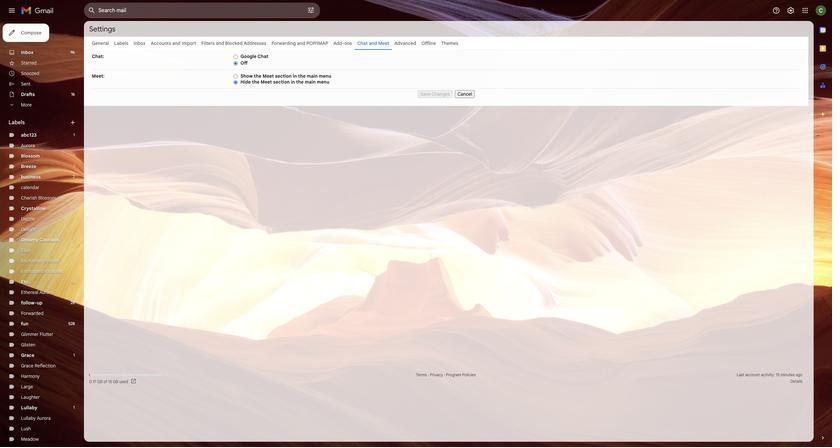 Task type: describe. For each thing, give the bounding box(es) containing it.
lullaby aurora link
[[21, 416, 51, 422]]

drafts link
[[21, 92, 35, 97]]

abc123 link
[[21, 132, 37, 138]]

0 vertical spatial blossom
[[21, 153, 40, 159]]

glisten link
[[21, 342, 35, 348]]

accounts and import
[[151, 40, 196, 46]]

harmony
[[21, 374, 40, 380]]

ons
[[345, 40, 352, 46]]

Show the Meet section in the main menu radio
[[234, 74, 238, 79]]

minutes
[[781, 373, 795, 378]]

terms · privacy · program policies
[[416, 373, 476, 378]]

chat and meet
[[357, 40, 389, 46]]

cascade
[[39, 237, 59, 243]]

1 vertical spatial breeze
[[45, 258, 59, 264]]

settings image
[[787, 7, 795, 14]]

filters and blocked addresses link
[[201, 40, 266, 46]]

forwarding and pop/imap link
[[272, 40, 328, 46]]

meet:
[[92, 73, 105, 79]]

1 horizontal spatial inbox
[[134, 40, 146, 46]]

enchanted breeze link
[[21, 258, 59, 264]]

large
[[21, 384, 33, 390]]

lullaby for lullaby aurora
[[21, 416, 36, 422]]

Search mail text field
[[98, 7, 289, 14]]

show
[[241, 73, 253, 79]]

calendar
[[21, 185, 39, 191]]

advanced link
[[395, 40, 416, 46]]

pop/imap
[[307, 40, 328, 46]]

dazzle link
[[21, 216, 35, 222]]

2
[[73, 175, 75, 179]]

snoozed link
[[21, 71, 39, 76]]

forwarding and pop/imap
[[272, 40, 328, 46]]

follow link to manage storage image
[[131, 379, 137, 385]]

1 for breeze
[[73, 164, 75, 169]]

sent
[[21, 81, 30, 87]]

aurora for ethereal aurora
[[39, 290, 53, 296]]

2 gb from the left
[[113, 380, 118, 384]]

last account activity: 15 minutes ago details
[[737, 373, 803, 384]]

chat inside tab list
[[357, 40, 368, 46]]

aurora for lullaby aurora
[[37, 416, 51, 422]]

add-ons link
[[334, 40, 352, 46]]

save changes button
[[418, 90, 453, 98]]

meet for chat
[[378, 40, 389, 46]]

15 for minutes
[[776, 373, 780, 378]]

hide the meet section in the main menu
[[241, 79, 329, 85]]

1 for dreamy cascade
[[73, 238, 75, 243]]

advanced search options image
[[305, 4, 318, 17]]

glimmer flutter
[[21, 332, 53, 338]]

enchanted rainbow link
[[21, 269, 62, 275]]

forwarded
[[21, 311, 43, 317]]

1 for crystalline
[[73, 206, 75, 211]]

calendar link
[[21, 185, 39, 191]]

meadow link
[[21, 437, 39, 443]]

meet for show
[[263, 73, 274, 79]]

1 vertical spatial blossom
[[38, 195, 56, 201]]

google
[[241, 53, 257, 59]]

labels for labels heading
[[9, 119, 25, 126]]

528
[[68, 322, 75, 327]]

blossom link
[[21, 153, 40, 159]]

fun
[[21, 321, 28, 327]]

16
[[71, 92, 75, 97]]

themes link
[[441, 40, 459, 46]]

follow-
[[21, 300, 37, 306]]

and for filters
[[216, 40, 224, 46]]

drafts
[[21, 92, 35, 97]]

0 horizontal spatial inbox link
[[21, 50, 33, 55]]

in for show the meet section in the main menu
[[293, 73, 297, 79]]

10
[[71, 280, 75, 285]]

etc. link
[[21, 279, 30, 285]]

1 for grace
[[73, 353, 75, 358]]

enchanted for enchanted breeze
[[21, 258, 43, 264]]

dreamy cascade
[[21, 237, 59, 243]]

accounts
[[151, 40, 171, 46]]

labels for labels link
[[114, 40, 128, 46]]

1 for blossom
[[73, 154, 75, 158]]

forwarded link
[[21, 311, 43, 317]]

reflection
[[35, 363, 56, 369]]

ago
[[796, 373, 803, 378]]

meet for hide
[[261, 79, 272, 85]]

elixir
[[21, 248, 31, 254]]

dreamy cascade link
[[21, 237, 59, 243]]

details link
[[791, 379, 803, 384]]

follow-up
[[21, 300, 43, 306]]

follow-up link
[[21, 300, 43, 306]]

0.17 gb of 15 gb used
[[89, 380, 128, 384]]

0 horizontal spatial breeze
[[21, 164, 36, 170]]

glimmer flutter link
[[21, 332, 53, 338]]

15 for gb
[[108, 380, 112, 384]]

0 vertical spatial inbox link
[[134, 40, 146, 46]]

ethereal aurora link
[[21, 290, 53, 296]]

lush link
[[21, 426, 31, 432]]

laughter link
[[21, 395, 40, 401]]

support image
[[773, 7, 781, 14]]

and for forwarding
[[297, 40, 305, 46]]

Off radio
[[234, 61, 238, 66]]

program
[[446, 373, 461, 378]]

starred link
[[21, 60, 37, 66]]

1 for lullaby
[[73, 406, 75, 411]]

crystalline
[[21, 206, 45, 212]]

glimmer
[[21, 332, 39, 338]]

cherish
[[21, 195, 37, 201]]

add-
[[334, 40, 345, 46]]

ethereal
[[21, 290, 38, 296]]

28
[[71, 301, 75, 306]]

add-ons
[[334, 40, 352, 46]]

ethereal aurora
[[21, 290, 53, 296]]

large link
[[21, 384, 33, 390]]



Task type: vqa. For each thing, say whether or not it's contained in the screenshot.


Task type: locate. For each thing, give the bounding box(es) containing it.
harmony link
[[21, 374, 40, 380]]

activity:
[[761, 373, 775, 378]]

and
[[172, 40, 181, 46], [216, 40, 224, 46], [297, 40, 305, 46], [369, 40, 377, 46]]

labels heading
[[9, 119, 70, 126]]

1 horizontal spatial 15
[[776, 373, 780, 378]]

1 vertical spatial 15
[[108, 380, 112, 384]]

0 vertical spatial 15
[[776, 373, 780, 378]]

rainbow
[[45, 269, 62, 275]]

0 vertical spatial lullaby
[[21, 405, 37, 411]]

0 vertical spatial inbox
[[134, 40, 146, 46]]

1 vertical spatial grace
[[21, 363, 34, 369]]

2 1 from the top
[[73, 154, 75, 158]]

save
[[421, 91, 431, 97]]

dreamy
[[21, 237, 38, 243]]

gb left used
[[113, 380, 118, 384]]

in
[[293, 73, 297, 79], [291, 79, 295, 85]]

offline
[[422, 40, 436, 46]]

2 grace from the top
[[21, 363, 34, 369]]

in for hide the meet section in the main menu
[[291, 79, 295, 85]]

1 vertical spatial inbox link
[[21, 50, 33, 55]]

meet
[[378, 40, 389, 46], [263, 73, 274, 79], [261, 79, 272, 85]]

7 1 from the top
[[73, 406, 75, 411]]

None search field
[[84, 3, 320, 18]]

0 vertical spatial aurora
[[21, 143, 35, 149]]

offline link
[[422, 40, 436, 46]]

gb left of
[[97, 380, 103, 384]]

changes
[[432, 91, 450, 97]]

grace for grace reflection
[[21, 363, 34, 369]]

lullaby down lullaby link
[[21, 416, 36, 422]]

import
[[182, 40, 196, 46]]

2 lullaby from the top
[[21, 416, 36, 422]]

· right privacy
[[444, 373, 445, 378]]

0 horizontal spatial 15
[[108, 380, 112, 384]]

chat right google
[[258, 53, 268, 59]]

15 right of
[[108, 380, 112, 384]]

menu
[[319, 73, 331, 79], [317, 79, 329, 85]]

settings
[[89, 24, 116, 33]]

addresses
[[244, 40, 266, 46]]

themes
[[441, 40, 459, 46]]

tab list
[[814, 21, 833, 424], [84, 37, 809, 50]]

more
[[21, 102, 32, 108]]

0 horizontal spatial tab list
[[84, 37, 809, 50]]

blossom up crystalline "link"
[[38, 195, 56, 201]]

snoozed
[[21, 71, 39, 76]]

save changes
[[421, 91, 450, 97]]

of
[[104, 380, 107, 384]]

general link
[[92, 40, 109, 46]]

privacy
[[430, 373, 443, 378]]

1 vertical spatial aurora
[[39, 290, 53, 296]]

enchanted for enchanted rainbow
[[21, 269, 43, 275]]

footer containing terms
[[84, 372, 809, 385]]

0 horizontal spatial labels
[[9, 119, 25, 126]]

6 1 from the top
[[73, 353, 75, 358]]

chat
[[357, 40, 368, 46], [258, 53, 268, 59]]

and right filters in the left of the page
[[216, 40, 224, 46]]

2 vertical spatial aurora
[[37, 416, 51, 422]]

lullaby link
[[21, 405, 37, 411]]

inbox right labels link
[[134, 40, 146, 46]]

compose
[[21, 30, 42, 36]]

delight
[[21, 227, 36, 233]]

and for chat
[[369, 40, 377, 46]]

aurora down "abc123" in the top left of the page
[[21, 143, 35, 149]]

labels right general
[[114, 40, 128, 46]]

starred
[[21, 60, 37, 66]]

1 horizontal spatial inbox link
[[134, 40, 146, 46]]

menu for hide the meet section in the main menu
[[317, 79, 329, 85]]

business
[[21, 174, 41, 180]]

1 and from the left
[[172, 40, 181, 46]]

aurora down lullaby link
[[37, 416, 51, 422]]

15
[[776, 373, 780, 378], [108, 380, 112, 384]]

main menu image
[[8, 7, 16, 14]]

2 and from the left
[[216, 40, 224, 46]]

and right the 'ons'
[[369, 40, 377, 46]]

1 horizontal spatial breeze
[[45, 258, 59, 264]]

section for show
[[275, 73, 292, 79]]

labels navigation
[[0, 21, 84, 448]]

96
[[70, 50, 75, 55]]

elixir link
[[21, 248, 31, 254]]

sent link
[[21, 81, 30, 87]]

inbox up starred
[[21, 50, 33, 55]]

inbox link up starred
[[21, 50, 33, 55]]

chat right the 'ons'
[[357, 40, 368, 46]]

3 1 from the top
[[73, 164, 75, 169]]

inbox link right labels link
[[134, 40, 146, 46]]

search mail image
[[86, 5, 98, 16]]

section for hide
[[273, 79, 290, 85]]

labels inside navigation
[[9, 119, 25, 126]]

0 horizontal spatial chat
[[258, 53, 268, 59]]

hide
[[241, 79, 251, 85]]

·
[[428, 373, 429, 378], [444, 373, 445, 378]]

grace
[[21, 353, 34, 359], [21, 363, 34, 369]]

main for show the meet section in the main menu
[[307, 73, 318, 79]]

4 1 from the top
[[73, 206, 75, 211]]

1 vertical spatial chat
[[258, 53, 268, 59]]

grace reflection
[[21, 363, 56, 369]]

blossom up breeze link
[[21, 153, 40, 159]]

2 enchanted from the top
[[21, 269, 43, 275]]

labels inside tab list
[[114, 40, 128, 46]]

1 for abc123
[[73, 133, 75, 137]]

terms link
[[416, 373, 427, 378]]

15 inside last account activity: 15 minutes ago details
[[776, 373, 780, 378]]

1 gb from the left
[[97, 380, 103, 384]]

4 and from the left
[[369, 40, 377, 46]]

filters and blocked addresses
[[201, 40, 266, 46]]

· right terms
[[428, 373, 429, 378]]

chat and meet link
[[357, 40, 389, 46]]

Hide the Meet section in the main menu radio
[[234, 80, 238, 85]]

navigation containing save changes
[[92, 89, 801, 98]]

1 enchanted from the top
[[21, 258, 43, 264]]

1
[[73, 133, 75, 137], [73, 154, 75, 158], [73, 164, 75, 169], [73, 206, 75, 211], [73, 238, 75, 243], [73, 353, 75, 358], [73, 406, 75, 411]]

off
[[241, 60, 248, 66]]

breeze up rainbow
[[45, 258, 59, 264]]

crystalline link
[[21, 206, 45, 212]]

1 vertical spatial lullaby
[[21, 416, 36, 422]]

grace link
[[21, 353, 34, 359]]

and for accounts
[[172, 40, 181, 46]]

0 vertical spatial enchanted
[[21, 258, 43, 264]]

enchanted down elixir
[[21, 258, 43, 264]]

main for hide the meet section in the main menu
[[305, 79, 316, 85]]

cancel
[[458, 91, 472, 97]]

lullaby down laughter
[[21, 405, 37, 411]]

terms
[[416, 373, 427, 378]]

1 1 from the top
[[73, 133, 75, 137]]

grace down glisten at bottom
[[21, 353, 34, 359]]

dazzle
[[21, 216, 35, 222]]

labels up "abc123" in the top left of the page
[[9, 119, 25, 126]]

cherish blossom link
[[21, 195, 56, 201]]

1 horizontal spatial labels
[[114, 40, 128, 46]]

chat:
[[92, 53, 104, 59]]

0 horizontal spatial gb
[[97, 380, 103, 384]]

3 and from the left
[[297, 40, 305, 46]]

1 horizontal spatial chat
[[357, 40, 368, 46]]

1 horizontal spatial gb
[[113, 380, 118, 384]]

more button
[[0, 100, 79, 110]]

abc123
[[21, 132, 37, 138]]

grace reflection link
[[21, 363, 56, 369]]

flutter
[[40, 332, 53, 338]]

accounts and import link
[[151, 40, 196, 46]]

2 · from the left
[[444, 373, 445, 378]]

breeze link
[[21, 164, 36, 170]]

etc.
[[21, 279, 30, 285]]

business link
[[21, 174, 41, 180]]

1 vertical spatial labels
[[9, 119, 25, 126]]

menu for show the meet section in the main menu
[[319, 73, 331, 79]]

laughter
[[21, 395, 40, 401]]

enchanted up etc. link
[[21, 269, 43, 275]]

compose button
[[3, 24, 49, 42]]

0 horizontal spatial ·
[[428, 373, 429, 378]]

forwarding
[[272, 40, 296, 46]]

enchanted breeze
[[21, 258, 59, 264]]

1 · from the left
[[428, 373, 429, 378]]

1 lullaby from the top
[[21, 405, 37, 411]]

1 horizontal spatial tab list
[[814, 21, 833, 424]]

google chat
[[241, 53, 268, 59]]

0 vertical spatial breeze
[[21, 164, 36, 170]]

0 vertical spatial grace
[[21, 353, 34, 359]]

details
[[791, 379, 803, 384]]

aurora up up at the left bottom of page
[[39, 290, 53, 296]]

Google Chat radio
[[234, 54, 238, 59]]

last
[[737, 373, 745, 378]]

and left "import"
[[172, 40, 181, 46]]

15 right activity:
[[776, 373, 780, 378]]

0 vertical spatial labels
[[114, 40, 128, 46]]

fun link
[[21, 321, 28, 327]]

section
[[275, 73, 292, 79], [273, 79, 290, 85]]

tab list containing general
[[84, 37, 809, 50]]

and left pop/imap
[[297, 40, 305, 46]]

lullaby for lullaby link
[[21, 405, 37, 411]]

navigation
[[92, 89, 801, 98]]

5 1 from the top
[[73, 238, 75, 243]]

footer
[[84, 372, 809, 385]]

breeze down blossom link
[[21, 164, 36, 170]]

privacy link
[[430, 373, 443, 378]]

inbox inside labels navigation
[[21, 50, 33, 55]]

gmail image
[[21, 4, 57, 17]]

general
[[92, 40, 109, 46]]

blocked
[[225, 40, 243, 46]]

meet inside tab list
[[378, 40, 389, 46]]

1 vertical spatial inbox
[[21, 50, 33, 55]]

grace down grace link
[[21, 363, 34, 369]]

policies
[[462, 373, 476, 378]]

0 vertical spatial chat
[[357, 40, 368, 46]]

enchanted
[[21, 258, 43, 264], [21, 269, 43, 275]]

1 grace from the top
[[21, 353, 34, 359]]

grace for grace link
[[21, 353, 34, 359]]

enchanted rainbow
[[21, 269, 62, 275]]

advanced
[[395, 40, 416, 46]]

0 horizontal spatial inbox
[[21, 50, 33, 55]]

1 horizontal spatial ·
[[444, 373, 445, 378]]

1 vertical spatial enchanted
[[21, 269, 43, 275]]



